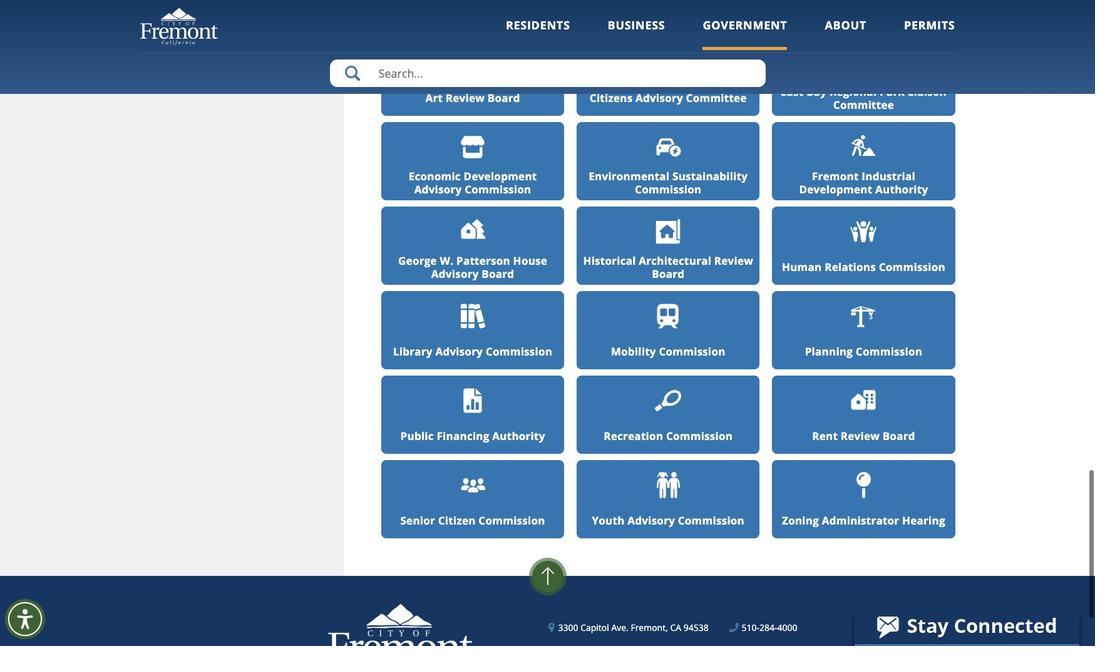 Task type: vqa. For each thing, say whether or not it's contained in the screenshot.
top and
no



Task type: locate. For each thing, give the bounding box(es) containing it.
tree and house image
[[460, 219, 486, 245]]

authority
[[876, 182, 929, 197], [493, 429, 545, 444]]

authority down worker digging image at the right of the page
[[876, 182, 929, 197]]

0 vertical spatial authority
[[876, 182, 929, 197]]

committee
[[686, 91, 747, 106], [834, 98, 895, 112]]

tennis racket image
[[656, 390, 682, 412]]

public
[[401, 429, 434, 444]]

people with arms uplifted image
[[851, 221, 877, 243]]

advisory inside george w. patterson house advisory board
[[432, 267, 479, 281]]

development up people with arms uplifted image
[[800, 182, 873, 197]]

development inside economic development advisory commission
[[464, 169, 537, 183]]

east bay regional park liaison committee
[[781, 84, 947, 112]]

commission up tree and house image
[[465, 182, 532, 197]]

review right the architectural
[[715, 254, 754, 268]]

george
[[398, 254, 437, 268]]

government link
[[703, 18, 788, 50]]

bay
[[807, 84, 827, 99]]

0 vertical spatial review
[[446, 91, 485, 106]]

1 horizontal spatial authority
[[876, 182, 929, 197]]

architectural
[[639, 254, 712, 268]]

senior
[[401, 514, 435, 528]]

electric car image
[[656, 134, 682, 160]]

advisory for library
[[436, 345, 483, 359]]

0 horizontal spatial authority
[[493, 429, 545, 444]]

citizens advisory committee
[[590, 91, 747, 106]]

board inside george w. patterson house advisory board
[[482, 267, 515, 281]]

economic development advisory commission link
[[382, 122, 565, 200]]

review
[[446, 91, 485, 106], [715, 254, 754, 268], [841, 429, 880, 444]]

about
[[825, 18, 867, 33]]

510-284-4000 link
[[730, 621, 798, 634]]

patterson
[[457, 254, 511, 268]]

commission
[[465, 182, 532, 197], [635, 182, 702, 197], [879, 260, 946, 275], [486, 345, 553, 359], [659, 345, 726, 359], [856, 345, 923, 359], [667, 429, 733, 444], [479, 514, 545, 528], [678, 514, 745, 528]]

1 horizontal spatial committee
[[834, 98, 895, 112]]

city
[[636, 5, 658, 20]]

art
[[426, 91, 443, 106]]

authority right financing
[[493, 429, 545, 444]]

zoning
[[783, 514, 820, 528]]

0 horizontal spatial development
[[464, 169, 537, 183]]

economic development advisory commission
[[409, 169, 537, 197]]

1 horizontal spatial review
[[715, 254, 754, 268]]

2 horizontal spatial review
[[841, 429, 880, 444]]

senior citizen commission link
[[382, 460, 565, 539]]

historical
[[584, 254, 636, 268]]

business link
[[608, 18, 666, 50]]

3300 capitol ave. fremont, ca 94538
[[559, 622, 709, 634]]

capitol
[[581, 622, 609, 634]]

business
[[608, 18, 666, 33]]

development down business booth, market image
[[464, 169, 537, 183]]

rent review board
[[813, 429, 916, 444]]

2 vertical spatial review
[[841, 429, 880, 444]]

review inside historical architectural review board
[[715, 254, 754, 268]]

about link
[[825, 18, 867, 50]]

public financing authority link
[[382, 376, 565, 454]]

advisory
[[636, 91, 683, 106], [415, 182, 462, 197], [432, 267, 479, 281], [436, 345, 483, 359], [628, 514, 675, 528]]

public financing authority
[[401, 429, 545, 444]]

east
[[781, 84, 804, 99]]

relations
[[825, 260, 876, 275]]

authority inside fremont industrial development authority
[[876, 182, 929, 197]]

board
[[488, 91, 520, 106], [482, 267, 515, 281], [652, 267, 685, 281], [883, 429, 916, 444]]

commission down three people image
[[479, 514, 545, 528]]

1 horizontal spatial development
[[800, 182, 873, 197]]

mobility commission link
[[577, 291, 760, 369]]

Search text field
[[330, 60, 766, 87]]

review for art
[[446, 91, 485, 106]]

environmental
[[589, 169, 670, 183]]

board inside historical architectural review board
[[652, 267, 685, 281]]

development
[[464, 169, 537, 183], [800, 182, 873, 197]]

permits link
[[905, 18, 956, 50]]

permits
[[905, 18, 956, 33]]

recreation commission
[[604, 429, 733, 444]]

commission inside environmental sustainability commission
[[635, 182, 702, 197]]

sustainability
[[673, 169, 748, 183]]

fremont
[[813, 169, 859, 183]]

youth advisory commission link
[[577, 460, 760, 539]]

hearing
[[903, 514, 946, 528]]

commission down books icon
[[486, 345, 553, 359]]

picnic table image
[[851, 53, 877, 73]]

review right art
[[446, 91, 485, 106]]

advisory for youth
[[628, 514, 675, 528]]

4000
[[778, 622, 798, 634]]

rent
[[813, 429, 838, 444]]

environmental sustainability commission
[[589, 169, 748, 197]]

review right rent
[[841, 429, 880, 444]]

commission up blueprint plan image
[[635, 182, 702, 197]]

house
[[514, 254, 548, 268]]

1 vertical spatial authority
[[493, 429, 545, 444]]

residents link
[[506, 18, 571, 50]]

commission inside "link"
[[479, 514, 545, 528]]

review for rent
[[841, 429, 880, 444]]

1 vertical spatial review
[[715, 254, 754, 268]]

senior citizen commission
[[401, 514, 545, 528]]

commission right relations
[[879, 260, 946, 275]]

w.
[[440, 254, 454, 268]]

fremont,
[[631, 622, 668, 634]]

committee inside east bay regional park liaison committee
[[834, 98, 895, 112]]

commission inside economic development advisory commission
[[465, 182, 532, 197]]

0 horizontal spatial review
[[446, 91, 485, 106]]

stay connected image
[[855, 610, 1079, 645]]

three people image
[[460, 472, 486, 499]]

art paint palette image
[[460, 50, 486, 76]]

george w. patterson house advisory board link
[[382, 206, 565, 285]]

art review board link
[[382, 37, 565, 116]]



Task type: describe. For each thing, give the bounding box(es) containing it.
youth
[[592, 514, 625, 528]]

city council link
[[382, 0, 956, 30]]

recreation commission link
[[577, 376, 760, 454]]

worker digging image
[[851, 134, 877, 160]]

administrator
[[822, 514, 900, 528]]

510-284-4000
[[742, 622, 798, 634]]

mobility
[[611, 345, 656, 359]]

map push pin image
[[857, 472, 872, 499]]

citizens advisory committee link
[[577, 37, 760, 116]]

planning commission
[[805, 345, 923, 359]]

industrial
[[862, 169, 916, 183]]

city council
[[636, 5, 701, 20]]

human relations commission link
[[773, 206, 956, 285]]

historical architectural review board link
[[577, 206, 760, 285]]

youth advisory commission
[[592, 514, 745, 528]]

commission down construction crane image at the right of the page
[[856, 345, 923, 359]]

commission down two children standing icon
[[678, 514, 745, 528]]

council
[[661, 5, 701, 20]]

blueprint plan image
[[656, 219, 682, 245]]

historical architectural review board
[[584, 254, 754, 281]]

commission down tennis racket image
[[667, 429, 733, 444]]

recreation
[[604, 429, 664, 444]]

mobility commission
[[611, 345, 726, 359]]

citizens
[[590, 91, 633, 106]]

house and apartment buiding image
[[851, 388, 877, 414]]

east bay regional park liaison committee link
[[773, 37, 956, 116]]

advisory for citizens
[[636, 91, 683, 106]]

94538
[[684, 622, 709, 634]]

zoning administrator hearing link
[[773, 460, 956, 539]]

construction crane image
[[851, 303, 877, 330]]

business booth, market image
[[460, 134, 486, 160]]

two children standing image
[[657, 472, 680, 499]]

ave.
[[612, 622, 629, 634]]

planning commission link
[[773, 291, 956, 369]]

park
[[880, 84, 905, 99]]

two people communicate image
[[656, 50, 682, 76]]

advisory inside economic development advisory commission
[[415, 182, 462, 197]]

510-
[[742, 622, 760, 634]]

train subway car image
[[656, 303, 682, 330]]

authority inside public financing authority link
[[493, 429, 545, 444]]

commission down train subway car image
[[659, 345, 726, 359]]

environmental sustainability commission link
[[577, 122, 760, 200]]

citizen
[[438, 514, 476, 528]]

284-
[[760, 622, 778, 634]]

financing
[[437, 429, 490, 444]]

books image
[[460, 303, 486, 330]]

planning
[[805, 345, 853, 359]]

0 horizontal spatial committee
[[686, 91, 747, 106]]

ca
[[671, 622, 682, 634]]

3300
[[559, 622, 579, 634]]

rent review board link
[[773, 376, 956, 454]]

library advisory commission
[[393, 345, 553, 359]]

regional
[[830, 84, 877, 99]]

economic
[[409, 169, 461, 183]]

george w. patterson house advisory board
[[398, 254, 548, 281]]

art review board
[[426, 91, 520, 106]]

library
[[393, 345, 433, 359]]

human
[[782, 260, 822, 275]]

file with graph image
[[460, 388, 486, 414]]

zoning administrator hearing
[[783, 514, 946, 528]]

liaison
[[908, 84, 947, 99]]

development inside fremont industrial development authority
[[800, 182, 873, 197]]

fremont industrial development authority link
[[773, 122, 956, 200]]

residents
[[506, 18, 571, 33]]

library advisory commission link
[[382, 291, 565, 369]]

fremont industrial development authority
[[800, 169, 929, 197]]

3300 capitol ave. fremont, ca 94538 link
[[549, 621, 709, 634]]

human relations commission
[[782, 260, 946, 275]]

columnusercontrol3 main content
[[344, 0, 962, 576]]

government
[[703, 18, 788, 33]]



